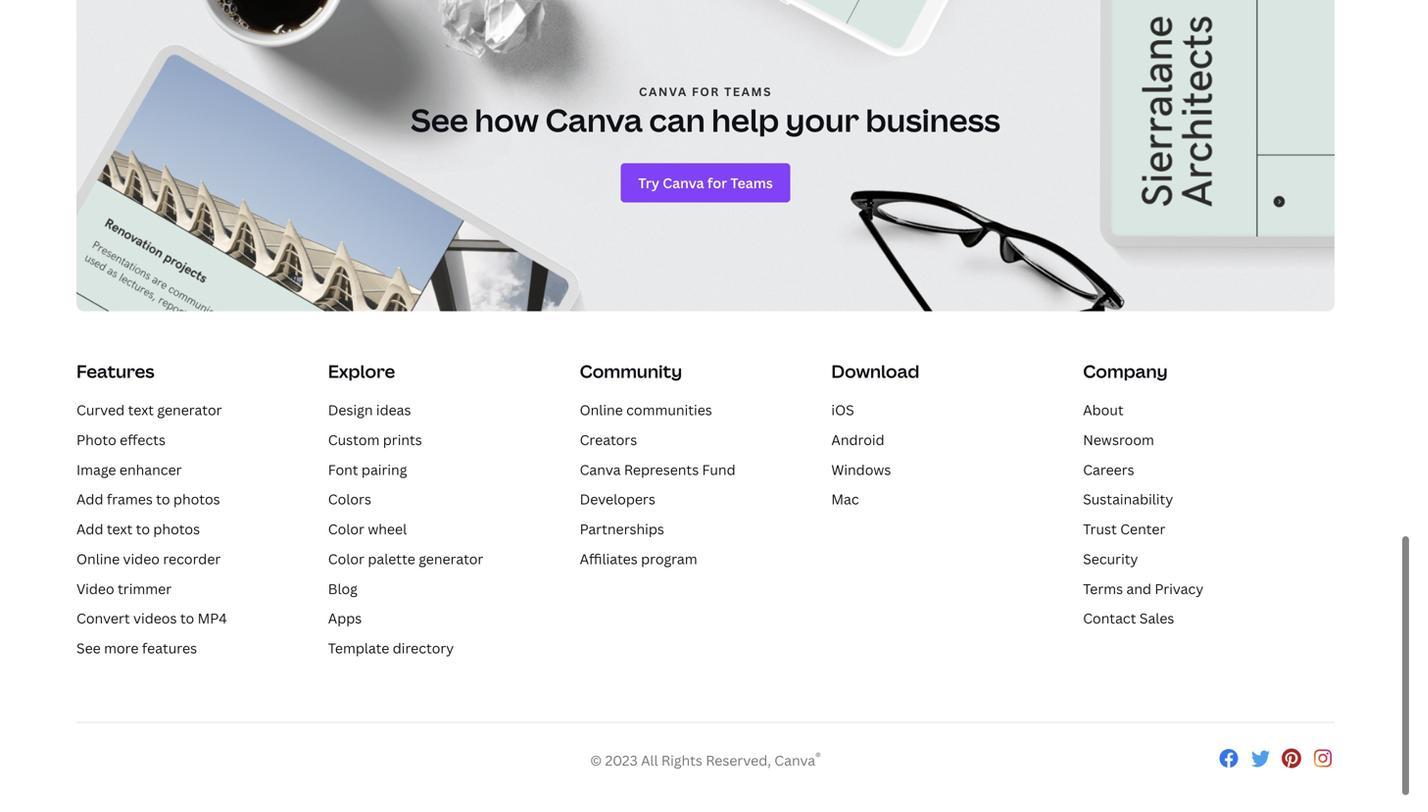 Task type: locate. For each thing, give the bounding box(es) containing it.
newsroom link
[[1084, 431, 1155, 449]]

text down frames
[[107, 520, 133, 539]]

canva
[[639, 84, 688, 100], [546, 99, 643, 142], [580, 461, 621, 479], [775, 751, 816, 770]]

see left more in the bottom of the page
[[76, 639, 101, 658]]

1 vertical spatial color
[[328, 550, 365, 569]]

convert videos to mp4
[[76, 610, 227, 628]]

apps
[[328, 610, 362, 628]]

®
[[816, 749, 821, 765]]

affiliates program link
[[580, 550, 698, 569]]

online for online communities
[[580, 401, 623, 420]]

color for color palette generator
[[328, 550, 365, 569]]

contact
[[1084, 610, 1137, 628]]

photos up recorder
[[153, 520, 200, 539]]

1 vertical spatial photos
[[153, 520, 200, 539]]

developers link
[[580, 490, 656, 509]]

partnerships link
[[580, 520, 665, 539]]

0 horizontal spatial online
[[76, 550, 120, 569]]

add up video on the bottom left of page
[[76, 520, 103, 539]]

image enhancer
[[76, 461, 182, 479]]

template directory link
[[328, 639, 454, 658]]

to left the mp4
[[180, 610, 194, 628]]

trimmer
[[118, 580, 172, 598]]

center
[[1121, 520, 1166, 539]]

2 add from the top
[[76, 520, 103, 539]]

terms
[[1084, 580, 1124, 598]]

about link
[[1084, 401, 1124, 420]]

1 add from the top
[[76, 490, 103, 509]]

blog link
[[328, 580, 358, 598]]

online up "creators" on the bottom left
[[580, 401, 623, 420]]

1 horizontal spatial online
[[580, 401, 623, 420]]

canva for teams see how canva can help your business
[[411, 84, 1001, 142]]

see more features
[[76, 639, 197, 658]]

about
[[1084, 401, 1124, 420]]

online up video on the bottom left of page
[[76, 550, 120, 569]]

colors
[[328, 490, 372, 509]]

1 horizontal spatial to
[[156, 490, 170, 509]]

2 horizontal spatial to
[[180, 610, 194, 628]]

video
[[76, 580, 114, 598]]

to for text
[[136, 520, 150, 539]]

effects
[[120, 431, 166, 449]]

0 horizontal spatial generator
[[157, 401, 222, 420]]

2 vertical spatial to
[[180, 610, 194, 628]]

to for videos
[[180, 610, 194, 628]]

add frames to photos
[[76, 490, 220, 509]]

0 vertical spatial generator
[[157, 401, 222, 420]]

developers
[[580, 490, 656, 509]]

pairing
[[362, 461, 407, 479]]

©
[[591, 751, 602, 770]]

color palette generator link
[[328, 550, 484, 569]]

0 vertical spatial photos
[[173, 490, 220, 509]]

text for add
[[107, 520, 133, 539]]

for
[[692, 84, 721, 100]]

windows link
[[832, 461, 892, 479]]

1 color from the top
[[328, 520, 365, 539]]

newsroom
[[1084, 431, 1155, 449]]

photo effects
[[76, 431, 166, 449]]

1 vertical spatial text
[[107, 520, 133, 539]]

photo effects link
[[76, 431, 166, 449]]

enhancer
[[120, 461, 182, 479]]

see more features link
[[76, 639, 197, 658]]

affiliates
[[580, 550, 638, 569]]

online for online video recorder
[[76, 550, 120, 569]]

photo
[[76, 431, 116, 449]]

blog
[[328, 580, 358, 598]]

0 vertical spatial color
[[328, 520, 365, 539]]

0 vertical spatial add
[[76, 490, 103, 509]]

contact sales link
[[1084, 610, 1175, 628]]

1 horizontal spatial see
[[411, 99, 468, 142]]

all
[[641, 751, 658, 770]]

1 vertical spatial to
[[136, 520, 150, 539]]

canva inside © 2023 all rights reserved, canva ®
[[775, 751, 816, 770]]

directory
[[393, 639, 454, 658]]

to
[[156, 490, 170, 509], [136, 520, 150, 539], [180, 610, 194, 628]]

0 horizontal spatial see
[[76, 639, 101, 658]]

online
[[580, 401, 623, 420], [76, 550, 120, 569]]

font
[[328, 461, 358, 479]]

text up effects
[[128, 401, 154, 420]]

1 vertical spatial add
[[76, 520, 103, 539]]

generator up effects
[[157, 401, 222, 420]]

0 vertical spatial see
[[411, 99, 468, 142]]

security
[[1084, 550, 1139, 569]]

see left how
[[411, 99, 468, 142]]

to down enhancer
[[156, 490, 170, 509]]

text for curved
[[128, 401, 154, 420]]

sustainability
[[1084, 490, 1174, 509]]

curved text generator
[[76, 401, 222, 420]]

color down 'colors' link
[[328, 520, 365, 539]]

features
[[142, 639, 197, 658]]

photos
[[173, 490, 220, 509], [153, 520, 200, 539]]

security link
[[1084, 550, 1139, 569]]

more
[[104, 639, 139, 658]]

1 vertical spatial online
[[76, 550, 120, 569]]

2 color from the top
[[328, 550, 365, 569]]

partnerships
[[580, 520, 665, 539]]

wheel
[[368, 520, 407, 539]]

frames
[[107, 490, 153, 509]]

creators link
[[580, 431, 638, 449]]

1 vertical spatial generator
[[419, 550, 484, 569]]

design ideas
[[328, 401, 411, 420]]

0 horizontal spatial to
[[136, 520, 150, 539]]

careers link
[[1084, 461, 1135, 479]]

video trimmer link
[[76, 580, 172, 598]]

affiliates program
[[580, 550, 698, 569]]

text
[[128, 401, 154, 420], [107, 520, 133, 539]]

1 horizontal spatial generator
[[419, 550, 484, 569]]

color up blog link
[[328, 550, 365, 569]]

photos down enhancer
[[173, 490, 220, 509]]

0 vertical spatial to
[[156, 490, 170, 509]]

mac
[[832, 490, 860, 509]]

design ideas link
[[328, 401, 411, 420]]

ios link
[[832, 401, 855, 420]]

color
[[328, 520, 365, 539], [328, 550, 365, 569]]

can
[[650, 99, 706, 142]]

0 vertical spatial text
[[128, 401, 154, 420]]

0 vertical spatial online
[[580, 401, 623, 420]]

to up video
[[136, 520, 150, 539]]

canva right 'reserved,'
[[775, 751, 816, 770]]

add down image
[[76, 490, 103, 509]]

online video recorder link
[[76, 550, 221, 569]]

generator right palette
[[419, 550, 484, 569]]



Task type: vqa. For each thing, say whether or not it's contained in the screenshot.
trimmer
yes



Task type: describe. For each thing, give the bounding box(es) containing it.
color wheel
[[328, 520, 407, 539]]

fund
[[703, 461, 736, 479]]

mac link
[[832, 490, 860, 509]]

add text to photos link
[[76, 520, 200, 539]]

canva left for
[[639, 84, 688, 100]]

generator for color palette generator
[[419, 550, 484, 569]]

trust center
[[1084, 520, 1166, 539]]

recorder
[[163, 550, 221, 569]]

see inside canva for teams see how canva can help your business
[[411, 99, 468, 142]]

your
[[786, 99, 860, 142]]

add for add text to photos
[[76, 520, 103, 539]]

curved text generator link
[[76, 401, 222, 420]]

design
[[328, 401, 373, 420]]

ideas
[[376, 401, 411, 420]]

1 vertical spatial see
[[76, 639, 101, 658]]

terms and privacy
[[1084, 580, 1204, 598]]

online communities
[[580, 401, 713, 420]]

company
[[1084, 360, 1168, 384]]

canva left can
[[546, 99, 643, 142]]

font pairing link
[[328, 461, 407, 479]]

font pairing
[[328, 461, 407, 479]]

teams
[[725, 84, 773, 100]]

sustainability link
[[1084, 490, 1174, 509]]

online communities link
[[580, 401, 713, 420]]

community
[[580, 360, 683, 384]]

apps link
[[328, 610, 362, 628]]

help
[[712, 99, 780, 142]]

communities
[[627, 401, 713, 420]]

and
[[1127, 580, 1152, 598]]

android link
[[832, 431, 885, 449]]

creators
[[580, 431, 638, 449]]

trust
[[1084, 520, 1118, 539]]

image enhancer link
[[76, 461, 182, 479]]

contact sales
[[1084, 610, 1175, 628]]

color for color wheel
[[328, 520, 365, 539]]

prints
[[383, 431, 422, 449]]

business
[[866, 99, 1001, 142]]

photos for add text to photos
[[153, 520, 200, 539]]

custom
[[328, 431, 380, 449]]

careers
[[1084, 461, 1135, 479]]

video trimmer
[[76, 580, 172, 598]]

ios
[[832, 401, 855, 420]]

curved
[[76, 401, 125, 420]]

add text to photos
[[76, 520, 200, 539]]

generator for curved text generator
[[157, 401, 222, 420]]

trust center link
[[1084, 520, 1166, 539]]

add frames to photos link
[[76, 490, 220, 509]]

photos for add frames to photos
[[173, 490, 220, 509]]

template directory
[[328, 639, 454, 658]]

represents
[[624, 461, 699, 479]]

privacy
[[1155, 580, 1204, 598]]

palette
[[368, 550, 416, 569]]

convert
[[76, 610, 130, 628]]

reserved,
[[706, 751, 772, 770]]

terms and privacy link
[[1084, 580, 1204, 598]]

rights
[[662, 751, 703, 770]]

add for add frames to photos
[[76, 490, 103, 509]]

custom prints link
[[328, 431, 422, 449]]

color wheel link
[[328, 520, 407, 539]]

canva down creators link
[[580, 461, 621, 479]]

explore
[[328, 360, 395, 384]]

convert videos to mp4 link
[[76, 610, 227, 628]]

custom prints
[[328, 431, 422, 449]]

download
[[832, 360, 920, 384]]

image
[[76, 461, 116, 479]]

windows
[[832, 461, 892, 479]]

color palette generator
[[328, 550, 484, 569]]

video
[[123, 550, 160, 569]]

how
[[475, 99, 539, 142]]

to for frames
[[156, 490, 170, 509]]

program
[[641, 550, 698, 569]]

sales
[[1140, 610, 1175, 628]]

colors link
[[328, 490, 372, 509]]

© 2023 all rights reserved, canva ®
[[591, 749, 821, 770]]

online video recorder
[[76, 550, 221, 569]]

features
[[76, 360, 155, 384]]



